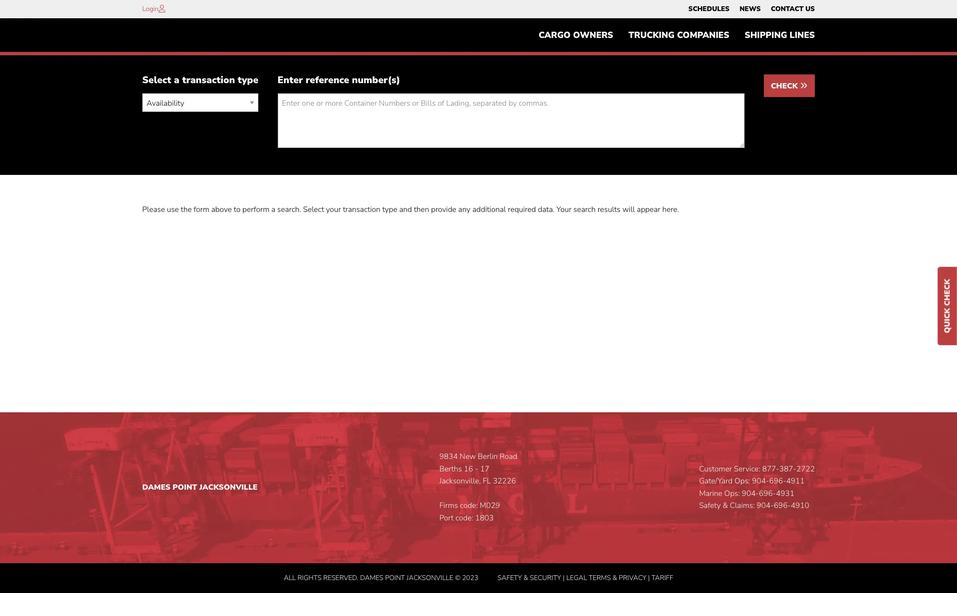 Task type: locate. For each thing, give the bounding box(es) containing it.
1 vertical spatial menu bar
[[531, 25, 823, 45]]

dames
[[142, 482, 171, 493], [360, 573, 384, 582]]

1 horizontal spatial type
[[382, 204, 397, 215]]

0 vertical spatial jacksonville
[[199, 482, 258, 493]]

904- up claims: on the bottom
[[742, 488, 759, 499]]

a
[[174, 74, 180, 87], [271, 204, 275, 215]]

safety
[[699, 501, 721, 511], [498, 573, 522, 582]]

0 horizontal spatial a
[[174, 74, 180, 87]]

9834
[[440, 451, 458, 462]]

0 vertical spatial point
[[173, 482, 197, 493]]

0 horizontal spatial |
[[563, 573, 565, 582]]

0 horizontal spatial transaction
[[182, 74, 235, 87]]

fl
[[483, 476, 491, 487]]

0 vertical spatial menu bar
[[684, 2, 820, 16]]

1 vertical spatial jacksonville
[[407, 573, 454, 582]]

all
[[284, 573, 296, 582]]

search
[[574, 204, 596, 215]]

footer containing 9834 new berlin road
[[0, 412, 958, 593]]

the
[[181, 204, 192, 215]]

service:
[[734, 464, 761, 474]]

cargo owners link
[[531, 25, 621, 45]]

tariff link
[[652, 573, 674, 582]]

will
[[623, 204, 635, 215]]

type left "enter"
[[238, 74, 259, 87]]

1 vertical spatial transaction
[[343, 204, 381, 215]]

0 horizontal spatial select
[[142, 74, 171, 87]]

0 horizontal spatial &
[[524, 573, 528, 582]]

contact us
[[771, 4, 815, 13]]

above
[[211, 204, 232, 215]]

0 vertical spatial code:
[[460, 501, 478, 511]]

provide
[[431, 204, 457, 215]]

0 vertical spatial dames
[[142, 482, 171, 493]]

387-
[[780, 464, 797, 474]]

0 horizontal spatial dames
[[142, 482, 171, 493]]

menu bar
[[684, 2, 820, 16], [531, 25, 823, 45]]

0 vertical spatial 696-
[[770, 476, 787, 487]]

| left legal
[[563, 573, 565, 582]]

2 horizontal spatial &
[[723, 501, 728, 511]]

1 horizontal spatial |
[[648, 573, 650, 582]]

to
[[234, 204, 241, 215]]

904- down the 877-
[[752, 476, 770, 487]]

legal terms & privacy link
[[567, 573, 647, 582]]

customer
[[699, 464, 732, 474]]

news link
[[740, 2, 761, 16]]

menu bar up shipping
[[684, 2, 820, 16]]

0 vertical spatial check
[[771, 81, 800, 92]]

904-
[[752, 476, 770, 487], [742, 488, 759, 499], [757, 501, 774, 511]]

safety down marine
[[699, 501, 721, 511]]

17
[[480, 464, 490, 474]]

user image
[[159, 5, 165, 12]]

search.
[[277, 204, 301, 215]]

safety left security
[[498, 573, 522, 582]]

type left and on the left of page
[[382, 204, 397, 215]]

1 vertical spatial a
[[271, 204, 275, 215]]

|
[[563, 573, 565, 582], [648, 573, 650, 582]]

904- right claims: on the bottom
[[757, 501, 774, 511]]

lines
[[790, 29, 815, 41]]

code: right port
[[456, 513, 474, 523]]

berlin
[[478, 451, 498, 462]]

877-
[[763, 464, 780, 474]]

all rights reserved. dames point jacksonville © 2023
[[284, 573, 479, 582]]

ops:
[[735, 476, 751, 487], [725, 488, 740, 499]]

1 vertical spatial dames
[[360, 573, 384, 582]]

1 vertical spatial check
[[943, 279, 953, 306]]

696-
[[770, 476, 787, 487], [759, 488, 776, 499], [774, 501, 791, 511]]

check
[[771, 81, 800, 92], [943, 279, 953, 306]]

code:
[[460, 501, 478, 511], [456, 513, 474, 523]]

footer
[[0, 412, 958, 593]]

0 vertical spatial safety
[[699, 501, 721, 511]]

privacy
[[619, 573, 647, 582]]

ops: down service: at the bottom of the page
[[735, 476, 751, 487]]

1 horizontal spatial jacksonville
[[407, 573, 454, 582]]

claims:
[[730, 501, 755, 511]]

please use the form above to perform a search. select your transaction type and then provide any additional required data. your search results will appear here.
[[142, 204, 679, 215]]

results
[[598, 204, 621, 215]]

& left claims: on the bottom
[[723, 501, 728, 511]]

quick
[[943, 308, 953, 333]]

menu bar down schedules link
[[531, 25, 823, 45]]

& right terms
[[613, 573, 617, 582]]

1 vertical spatial select
[[303, 204, 324, 215]]

1 horizontal spatial safety
[[699, 501, 721, 511]]

1 vertical spatial safety
[[498, 573, 522, 582]]

| left tariff
[[648, 573, 650, 582]]

1803
[[475, 513, 494, 523]]

1 vertical spatial ops:
[[725, 488, 740, 499]]

data.
[[538, 204, 555, 215]]

0 vertical spatial type
[[238, 74, 259, 87]]

1 horizontal spatial dames
[[360, 573, 384, 582]]

2722
[[797, 464, 815, 474]]

4931
[[776, 488, 795, 499]]

contact
[[771, 4, 804, 13]]

your
[[326, 204, 341, 215]]

customer service: 877-387-2722 gate/yard ops: 904-696-4911 marine ops: 904-696-4931 safety & claims: 904-696-4910
[[699, 464, 815, 511]]

additional
[[473, 204, 506, 215]]

m029
[[480, 501, 500, 511]]

shipping lines
[[745, 29, 815, 41]]

schedules
[[689, 4, 730, 13]]

and
[[399, 204, 412, 215]]

use
[[167, 204, 179, 215]]

select
[[142, 74, 171, 87], [303, 204, 324, 215]]

1 horizontal spatial &
[[613, 573, 617, 582]]

transaction
[[182, 74, 235, 87], [343, 204, 381, 215]]

1 horizontal spatial a
[[271, 204, 275, 215]]

type
[[238, 74, 259, 87], [382, 204, 397, 215]]

1 vertical spatial point
[[385, 573, 405, 582]]

ops: up claims: on the bottom
[[725, 488, 740, 499]]

appear
[[637, 204, 661, 215]]

point
[[173, 482, 197, 493], [385, 573, 405, 582]]

trucking companies link
[[621, 25, 737, 45]]

0 horizontal spatial check
[[771, 81, 800, 92]]

& inside customer service: 877-387-2722 gate/yard ops: 904-696-4911 marine ops: 904-696-4931 safety & claims: 904-696-4910
[[723, 501, 728, 511]]

cargo owners
[[539, 29, 614, 41]]

quick check link
[[938, 267, 958, 345]]

& left security
[[524, 573, 528, 582]]

code: up 1803
[[460, 501, 478, 511]]

angle double right image
[[800, 82, 808, 90]]

schedules link
[[689, 2, 730, 16]]

1 horizontal spatial point
[[385, 573, 405, 582]]



Task type: vqa. For each thing, say whether or not it's contained in the screenshot.
Your
yes



Task type: describe. For each thing, give the bounding box(es) containing it.
jacksonville,
[[440, 476, 481, 487]]

any
[[458, 204, 471, 215]]

your
[[557, 204, 572, 215]]

gate/yard
[[699, 476, 733, 487]]

terms
[[589, 573, 611, 582]]

firms
[[440, 501, 458, 511]]

check button
[[764, 75, 815, 97]]

0 vertical spatial transaction
[[182, 74, 235, 87]]

menu bar containing schedules
[[684, 2, 820, 16]]

port
[[440, 513, 454, 523]]

contact us link
[[771, 2, 815, 16]]

1 vertical spatial 904-
[[742, 488, 759, 499]]

shipping
[[745, 29, 788, 41]]

0 horizontal spatial point
[[173, 482, 197, 493]]

safety & security link
[[498, 573, 561, 582]]

1 vertical spatial code:
[[456, 513, 474, 523]]

tariff
[[652, 573, 674, 582]]

reserved.
[[323, 573, 359, 582]]

2 vertical spatial 904-
[[757, 501, 774, 511]]

perform
[[243, 204, 270, 215]]

berths
[[440, 464, 462, 474]]

32226
[[493, 476, 516, 487]]

0 vertical spatial select
[[142, 74, 171, 87]]

0 vertical spatial 904-
[[752, 476, 770, 487]]

1 | from the left
[[563, 573, 565, 582]]

1 horizontal spatial transaction
[[343, 204, 381, 215]]

0 vertical spatial a
[[174, 74, 180, 87]]

legal
[[567, 573, 587, 582]]

4911
[[787, 476, 805, 487]]

quick check
[[943, 279, 953, 333]]

16
[[464, 464, 473, 474]]

Enter reference number(s) text field
[[278, 93, 745, 148]]

companies
[[677, 29, 730, 41]]

reference
[[306, 74, 349, 87]]

shipping lines link
[[737, 25, 823, 45]]

2 | from the left
[[648, 573, 650, 582]]

number(s)
[[352, 74, 400, 87]]

©
[[455, 573, 461, 582]]

news
[[740, 4, 761, 13]]

2 vertical spatial 696-
[[774, 501, 791, 511]]

login link
[[142, 4, 159, 13]]

safety inside customer service: 877-387-2722 gate/yard ops: 904-696-4911 marine ops: 904-696-4931 safety & claims: 904-696-4910
[[699, 501, 721, 511]]

1 horizontal spatial select
[[303, 204, 324, 215]]

please
[[142, 204, 165, 215]]

9834 new berlin road berths 16 - 17 jacksonville, fl 32226
[[440, 451, 518, 487]]

1 vertical spatial 696-
[[759, 488, 776, 499]]

-
[[475, 464, 478, 474]]

login
[[142, 4, 159, 13]]

0 horizontal spatial type
[[238, 74, 259, 87]]

1 vertical spatial type
[[382, 204, 397, 215]]

0 horizontal spatial safety
[[498, 573, 522, 582]]

menu bar containing cargo owners
[[531, 25, 823, 45]]

cargo
[[539, 29, 571, 41]]

then
[[414, 204, 429, 215]]

2023
[[462, 573, 479, 582]]

owners
[[573, 29, 614, 41]]

check inside button
[[771, 81, 800, 92]]

dames point jacksonville
[[142, 482, 258, 493]]

0 vertical spatial ops:
[[735, 476, 751, 487]]

enter
[[278, 74, 303, 87]]

select a transaction type
[[142, 74, 259, 87]]

security
[[530, 573, 561, 582]]

new
[[460, 451, 476, 462]]

safety & security | legal terms & privacy | tariff
[[498, 573, 674, 582]]

rights
[[298, 573, 322, 582]]

0 horizontal spatial jacksonville
[[199, 482, 258, 493]]

enter reference number(s)
[[278, 74, 400, 87]]

trucking
[[629, 29, 675, 41]]

here.
[[663, 204, 679, 215]]

trucking companies
[[629, 29, 730, 41]]

marine
[[699, 488, 723, 499]]

road
[[500, 451, 518, 462]]

required
[[508, 204, 536, 215]]

us
[[806, 4, 815, 13]]

firms code:  m029 port code:  1803
[[440, 501, 500, 523]]

4910
[[791, 501, 810, 511]]

1 horizontal spatial check
[[943, 279, 953, 306]]

form
[[194, 204, 209, 215]]



